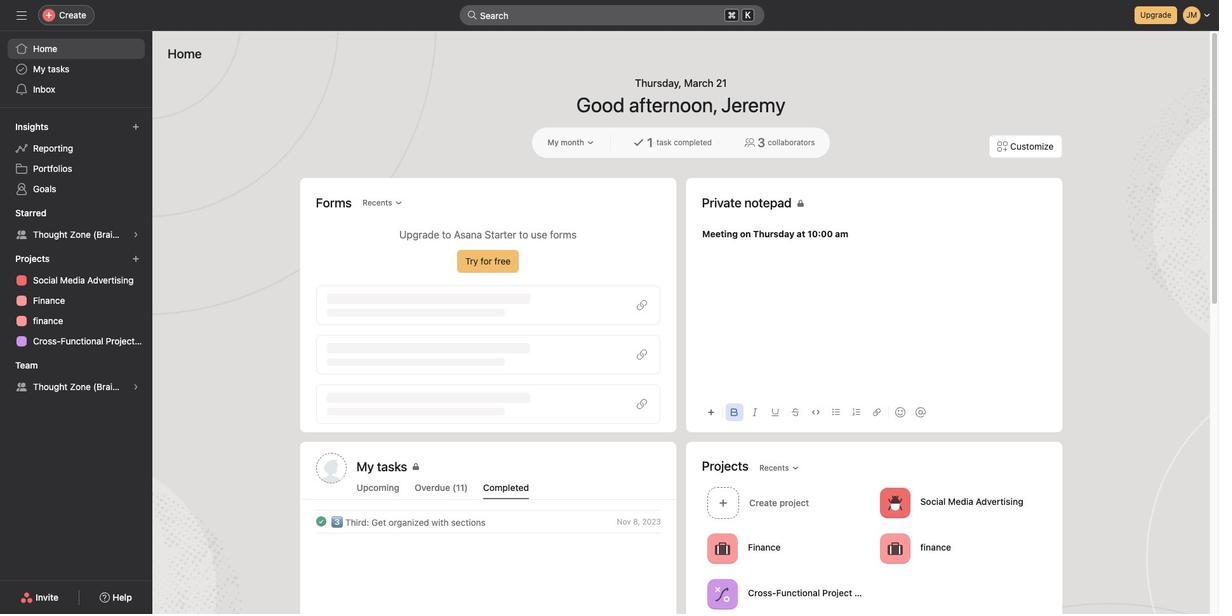 Task type: describe. For each thing, give the bounding box(es) containing it.
strikethrough image
[[791, 409, 799, 417]]

italics image
[[751, 409, 758, 417]]

bug image
[[887, 496, 902, 511]]

new project or portfolio image
[[132, 255, 140, 263]]

numbered list image
[[852, 409, 860, 417]]

see details, thought zone (brainstorm space) image
[[132, 231, 140, 239]]

underline image
[[771, 409, 779, 417]]

Completed checkbox
[[313, 514, 329, 530]]

at mention image
[[915, 408, 925, 418]]

starred element
[[0, 202, 152, 248]]

see details, thought zone (brainstorm space) image
[[132, 384, 140, 391]]

hide sidebar image
[[17, 10, 27, 20]]

new insights image
[[132, 123, 140, 131]]

1 horizontal spatial list item
[[702, 484, 874, 523]]

prominent image
[[467, 10, 477, 20]]

insights element
[[0, 116, 152, 202]]

add profile photo image
[[316, 453, 346, 484]]



Task type: locate. For each thing, give the bounding box(es) containing it.
Search tasks, projects, and more text field
[[460, 5, 764, 25]]

emoji image
[[895, 408, 905, 418]]

None field
[[460, 5, 764, 25]]

bulleted list image
[[832, 409, 840, 417]]

completed image
[[313, 514, 329, 530]]

bold image
[[731, 409, 738, 417]]

briefcase image
[[715, 541, 730, 557]]

line_and_symbols image
[[715, 587, 730, 602]]

teams element
[[0, 354, 152, 400]]

toolbar
[[702, 398, 1046, 427]]

briefcase image
[[887, 541, 902, 557]]

code image
[[812, 409, 819, 417]]

projects element
[[0, 248, 152, 354]]

global element
[[0, 31, 152, 107]]

link image
[[873, 409, 880, 417]]

insert an object image
[[707, 409, 715, 417]]

list item
[[702, 484, 874, 523], [301, 511, 676, 533]]

0 horizontal spatial list item
[[301, 511, 676, 533]]



Task type: vqa. For each thing, say whether or not it's contained in the screenshot.
"At Mention" icon
yes



